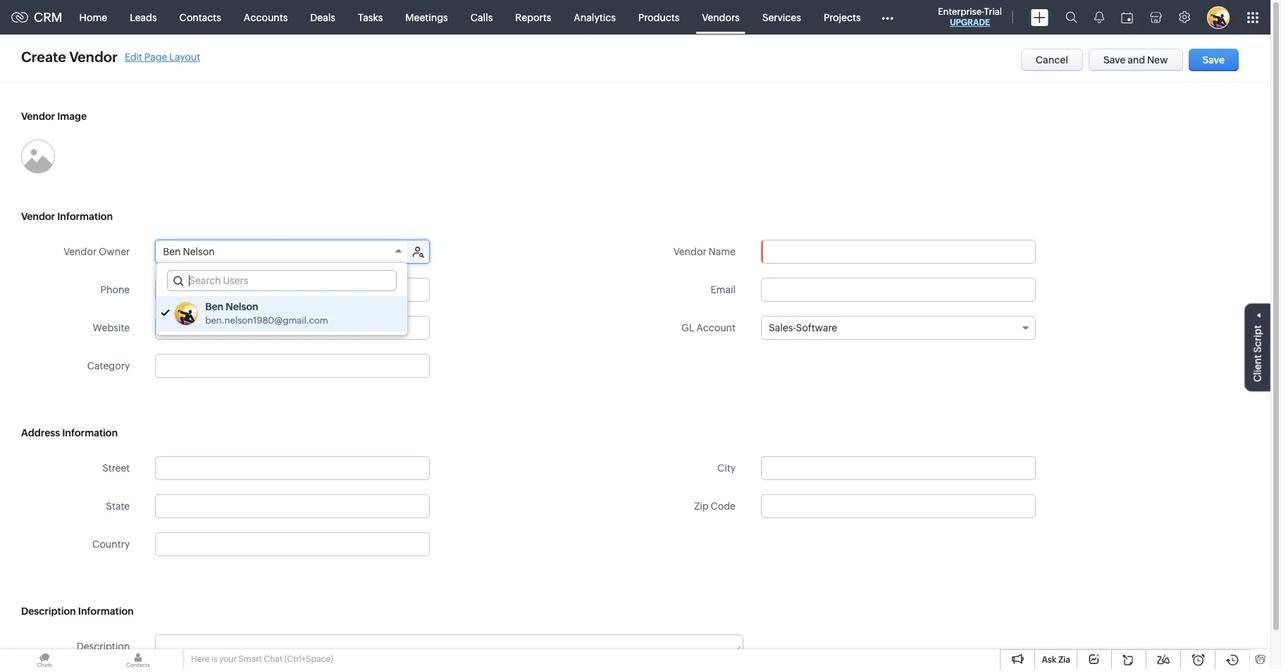 Task type: describe. For each thing, give the bounding box(es) containing it.
save button
[[1189, 49, 1239, 71]]

calls link
[[460, 0, 504, 34]]

vendor owner
[[64, 246, 130, 257]]

products
[[639, 12, 680, 23]]

leads
[[130, 12, 157, 23]]

analytics link
[[563, 0, 627, 34]]

vendors link
[[691, 0, 751, 34]]

meetings link
[[394, 0, 460, 34]]

nelson for ben nelson ben.nelson1980@gmail.com
[[226, 301, 259, 312]]

reports link
[[504, 0, 563, 34]]

owner
[[99, 246, 130, 257]]

gl account
[[682, 322, 736, 333]]

vendors
[[702, 12, 740, 23]]

zia
[[1059, 655, 1071, 665]]

and
[[1128, 54, 1146, 66]]

image
[[57, 111, 87, 122]]

sales-
[[769, 322, 796, 333]]

sales-software
[[769, 322, 838, 333]]

tasks link
[[347, 0, 394, 34]]

save for save and new
[[1104, 54, 1126, 66]]

contacts
[[180, 12, 221, 23]]

ask
[[1042, 655, 1057, 665]]

create menu image
[[1032, 9, 1049, 26]]

address information
[[21, 427, 118, 439]]

nelson for ben nelson
[[183, 246, 215, 257]]

upgrade
[[950, 18, 991, 27]]

ben nelson
[[163, 246, 215, 257]]

information for vendor owner
[[57, 211, 113, 222]]

gl
[[682, 322, 695, 333]]

vendor for vendor information
[[21, 211, 55, 222]]

contacts link
[[168, 0, 233, 34]]

tasks
[[358, 12, 383, 23]]

ben nelson list box
[[157, 293, 408, 335]]

search element
[[1058, 0, 1087, 35]]

cancel button
[[1021, 49, 1084, 71]]

here
[[191, 654, 210, 664]]

ben.nelson1980@gmail.com
[[205, 315, 328, 326]]

code
[[711, 501, 736, 512]]

search image
[[1066, 11, 1078, 23]]

chat
[[264, 654, 283, 664]]

accounts link
[[233, 0, 299, 34]]

name
[[709, 246, 736, 257]]

description for description
[[77, 641, 130, 652]]

website
[[93, 322, 130, 333]]

is
[[211, 654, 218, 664]]

edit
[[125, 51, 142, 62]]

new
[[1148, 54, 1169, 66]]

signals image
[[1095, 11, 1105, 23]]

Search Users text field
[[168, 271, 396, 290]]

deals link
[[299, 0, 347, 34]]

profile image
[[1208, 6, 1230, 29]]

ben nelson option
[[157, 296, 408, 331]]

category
[[87, 360, 130, 372]]

ben nelson ben.nelson1980@gmail.com
[[205, 301, 328, 326]]

save and new button
[[1089, 49, 1184, 71]]

country
[[92, 539, 130, 550]]

city
[[718, 463, 736, 474]]

calendar image
[[1122, 12, 1134, 23]]

profile element
[[1199, 0, 1239, 34]]

client
[[1253, 354, 1264, 382]]

account
[[697, 322, 736, 333]]

zip code
[[694, 501, 736, 512]]

leads link
[[119, 0, 168, 34]]

(ctrl+space)
[[285, 654, 333, 664]]

address
[[21, 427, 60, 439]]

Ben Nelson field
[[156, 240, 408, 263]]

vendor image
[[21, 111, 87, 122]]



Task type: vqa. For each thing, say whether or not it's contained in the screenshot.
Trial
yes



Task type: locate. For each thing, give the bounding box(es) containing it.
ben up "ben.nelson1980@gmail.com"
[[205, 301, 224, 312]]

description
[[21, 606, 76, 617], [77, 641, 130, 652]]

vendor left owner
[[64, 246, 97, 257]]

0 horizontal spatial nelson
[[183, 246, 215, 257]]

crm link
[[11, 10, 62, 25]]

contacts image
[[94, 649, 183, 669]]

2 vertical spatial information
[[78, 606, 134, 617]]

1 horizontal spatial nelson
[[226, 301, 259, 312]]

services link
[[751, 0, 813, 34]]

nelson inside 'ben nelson ben.nelson1980@gmail.com'
[[226, 301, 259, 312]]

save and new
[[1104, 54, 1169, 66]]

1 vertical spatial nelson
[[226, 301, 259, 312]]

vendor name
[[674, 246, 736, 257]]

1 vertical spatial ben
[[205, 301, 224, 312]]

ask zia
[[1042, 655, 1071, 665]]

description information
[[21, 606, 134, 617]]

description down description information
[[77, 641, 130, 652]]

cancel
[[1036, 54, 1069, 66]]

ben for ben nelson
[[163, 246, 181, 257]]

page
[[144, 51, 167, 62]]

create
[[21, 49, 66, 65]]

save down 'profile' element
[[1203, 54, 1225, 66]]

products link
[[627, 0, 691, 34]]

script
[[1253, 325, 1264, 352]]

description for description information
[[21, 606, 76, 617]]

Sales-Software field
[[761, 316, 1036, 340]]

1 horizontal spatial description
[[77, 641, 130, 652]]

vendor left name in the top of the page
[[674, 246, 707, 257]]

create vendor edit page layout
[[21, 49, 200, 65]]

analytics
[[574, 12, 616, 23]]

projects
[[824, 12, 861, 23]]

information
[[57, 211, 113, 222], [62, 427, 118, 439], [78, 606, 134, 617]]

2 save from the left
[[1203, 54, 1225, 66]]

save left and in the right of the page
[[1104, 54, 1126, 66]]

None text field
[[761, 240, 1036, 264], [155, 278, 430, 302], [761, 456, 1036, 480], [156, 635, 743, 658], [761, 240, 1036, 264], [155, 278, 430, 302], [761, 456, 1036, 480], [156, 635, 743, 658]]

0 horizontal spatial ben
[[163, 246, 181, 257]]

deals
[[310, 12, 336, 23]]

trial
[[985, 6, 1003, 17]]

vendor for vendor name
[[674, 246, 707, 257]]

information up contacts image
[[78, 606, 134, 617]]

reports
[[516, 12, 552, 23]]

email
[[711, 284, 736, 295]]

here is your smart chat (ctrl+space)
[[191, 654, 333, 664]]

home link
[[68, 0, 119, 34]]

description up chats image
[[21, 606, 76, 617]]

0 vertical spatial information
[[57, 211, 113, 222]]

save
[[1104, 54, 1126, 66], [1203, 54, 1225, 66]]

information up "vendor owner"
[[57, 211, 113, 222]]

ben inside ben nelson field
[[163, 246, 181, 257]]

accounts
[[244, 12, 288, 23]]

0 horizontal spatial save
[[1104, 54, 1126, 66]]

street
[[102, 463, 130, 474]]

state
[[106, 501, 130, 512]]

vendor down image
[[21, 211, 55, 222]]

ben
[[163, 246, 181, 257], [205, 301, 224, 312]]

None text field
[[761, 278, 1036, 302], [155, 316, 430, 340], [155, 354, 430, 378], [155, 456, 430, 480], [155, 494, 430, 518], [761, 494, 1036, 518], [156, 533, 430, 556], [761, 278, 1036, 302], [155, 316, 430, 340], [155, 354, 430, 378], [155, 456, 430, 480], [155, 494, 430, 518], [761, 494, 1036, 518], [156, 533, 430, 556]]

projects link
[[813, 0, 873, 34]]

save for save
[[1203, 54, 1225, 66]]

save inside button
[[1104, 54, 1126, 66]]

nelson inside field
[[183, 246, 215, 257]]

home
[[79, 12, 107, 23]]

0 horizontal spatial description
[[21, 606, 76, 617]]

save inside button
[[1203, 54, 1225, 66]]

vendor for vendor owner
[[64, 246, 97, 257]]

client script
[[1253, 325, 1264, 382]]

software
[[796, 322, 838, 333]]

crm
[[34, 10, 62, 25]]

image image
[[21, 140, 55, 173]]

smart
[[239, 654, 262, 664]]

signals element
[[1087, 0, 1113, 35]]

your
[[219, 654, 237, 664]]

1 vertical spatial information
[[62, 427, 118, 439]]

vendor for vendor image
[[21, 111, 55, 122]]

create menu element
[[1023, 0, 1058, 34]]

calls
[[471, 12, 493, 23]]

None field
[[156, 533, 430, 556]]

1 horizontal spatial ben
[[205, 301, 224, 312]]

Other Modules field
[[873, 6, 903, 29]]

0 vertical spatial description
[[21, 606, 76, 617]]

0 vertical spatial ben
[[163, 246, 181, 257]]

vendor
[[69, 49, 118, 65], [21, 111, 55, 122], [21, 211, 55, 222], [64, 246, 97, 257], [674, 246, 707, 257]]

information up street
[[62, 427, 118, 439]]

1 vertical spatial description
[[77, 641, 130, 652]]

zip
[[694, 501, 709, 512]]

ben inside 'ben nelson ben.nelson1980@gmail.com'
[[205, 301, 224, 312]]

enterprise-
[[938, 6, 985, 17]]

information for street
[[62, 427, 118, 439]]

vendor down home link at the top of the page
[[69, 49, 118, 65]]

vendor left image
[[21, 111, 55, 122]]

0 vertical spatial nelson
[[183, 246, 215, 257]]

1 horizontal spatial save
[[1203, 54, 1225, 66]]

enterprise-trial upgrade
[[938, 6, 1003, 27]]

1 save from the left
[[1104, 54, 1126, 66]]

services
[[763, 12, 802, 23]]

ben right owner
[[163, 246, 181, 257]]

ben for ben nelson ben.nelson1980@gmail.com
[[205, 301, 224, 312]]

meetings
[[406, 12, 448, 23]]

nelson
[[183, 246, 215, 257], [226, 301, 259, 312]]

edit page layout link
[[125, 51, 200, 62]]

layout
[[169, 51, 200, 62]]

vendor information
[[21, 211, 113, 222]]

chats image
[[0, 649, 89, 669]]

phone
[[100, 284, 130, 295]]



